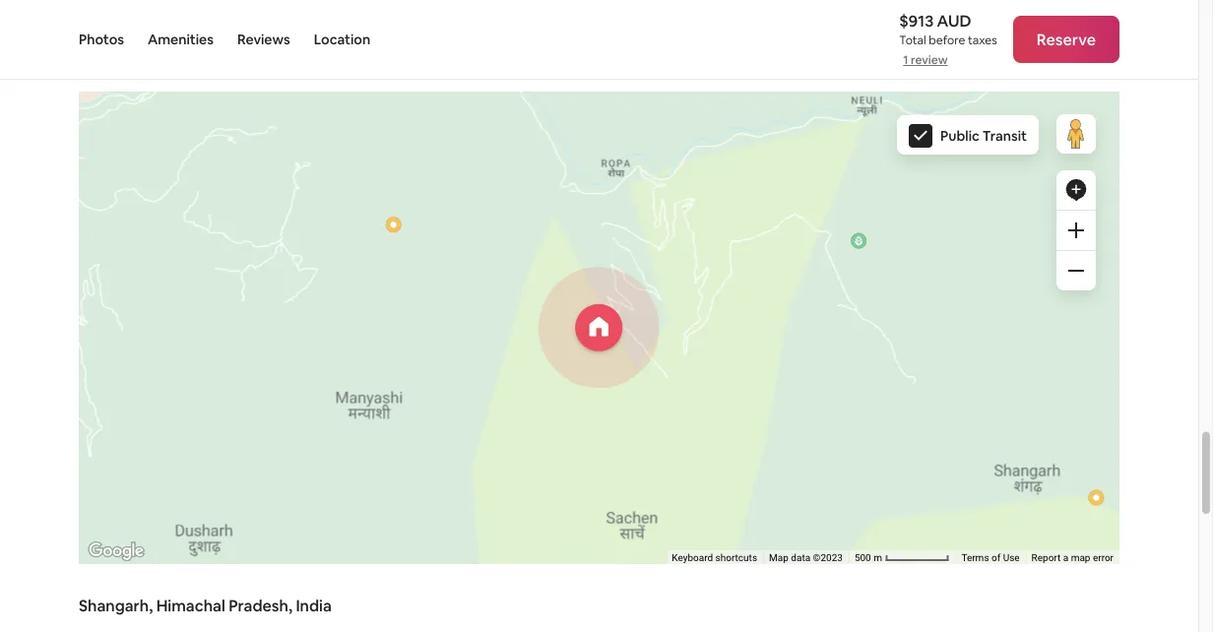 Task type: vqa. For each thing, say whether or not it's contained in the screenshot.
Terms of Use
yes



Task type: describe. For each thing, give the bounding box(es) containing it.
you'll
[[152, 41, 205, 69]]

transit
[[983, 127, 1027, 145]]

zoom in image
[[1069, 223, 1084, 239]]

500 m
[[855, 552, 885, 564]]

report a map error
[[1032, 552, 1114, 564]]

keyboard shortcuts
[[672, 552, 757, 564]]

500
[[855, 552, 871, 564]]

before
[[929, 33, 966, 48]]

reviews
[[237, 31, 290, 48]]

$913 aud
[[900, 10, 972, 31]]

public
[[941, 127, 980, 145]]

m
[[874, 552, 883, 564]]

where you'll be
[[79, 41, 236, 69]]

reviews button
[[237, 0, 290, 79]]

$913 aud total before taxes 1 review
[[900, 10, 998, 67]]

report a map error link
[[1032, 552, 1114, 564]]

shortcuts
[[716, 552, 757, 564]]

reserve
[[1037, 29, 1096, 49]]

add a place to the map image
[[1065, 178, 1088, 202]]

500 m button
[[849, 551, 956, 565]]

be
[[209, 41, 236, 69]]

public transit
[[941, 127, 1027, 145]]

taxes
[[968, 33, 998, 48]]

india
[[296, 596, 332, 616]]

keyboard
[[672, 552, 713, 564]]

map data ©2023
[[769, 552, 843, 564]]

zoom out image
[[1069, 263, 1084, 279]]

1
[[903, 52, 909, 67]]

review
[[911, 52, 948, 67]]

amenities
[[148, 31, 214, 48]]

photos
[[79, 31, 124, 48]]

keyboard shortcuts button
[[672, 551, 757, 565]]

terms of use link
[[962, 552, 1020, 564]]

terms of use
[[962, 552, 1020, 564]]

shangarh, himachal pradesh, india
[[79, 596, 332, 616]]

drag pegman onto the map to open street view image
[[1057, 114, 1096, 154]]

shangarh,
[[79, 596, 153, 616]]



Task type: locate. For each thing, give the bounding box(es) containing it.
photos button
[[79, 0, 124, 79]]

location button
[[314, 0, 371, 79]]

map
[[1071, 552, 1091, 564]]

google image
[[84, 539, 149, 565]]

report
[[1032, 552, 1061, 564]]

use
[[1003, 552, 1020, 564]]

reserve button
[[1013, 16, 1120, 63]]

where
[[79, 41, 147, 69]]

error
[[1093, 552, 1114, 564]]

google map
showing 3 points of interest. region
[[0, 0, 1189, 632]]

pradesh,
[[229, 596, 293, 616]]

a
[[1064, 552, 1069, 564]]

map
[[769, 552, 789, 564]]

of
[[992, 552, 1001, 564]]

©2023
[[813, 552, 843, 564]]

location
[[314, 31, 371, 48]]

your stay location, map pin image
[[575, 304, 623, 352]]

himachal
[[156, 596, 225, 616]]

total
[[900, 33, 926, 48]]

terms
[[962, 552, 989, 564]]

amenities button
[[148, 0, 214, 79]]

data
[[791, 552, 811, 564]]

1 review button
[[903, 52, 948, 68]]



